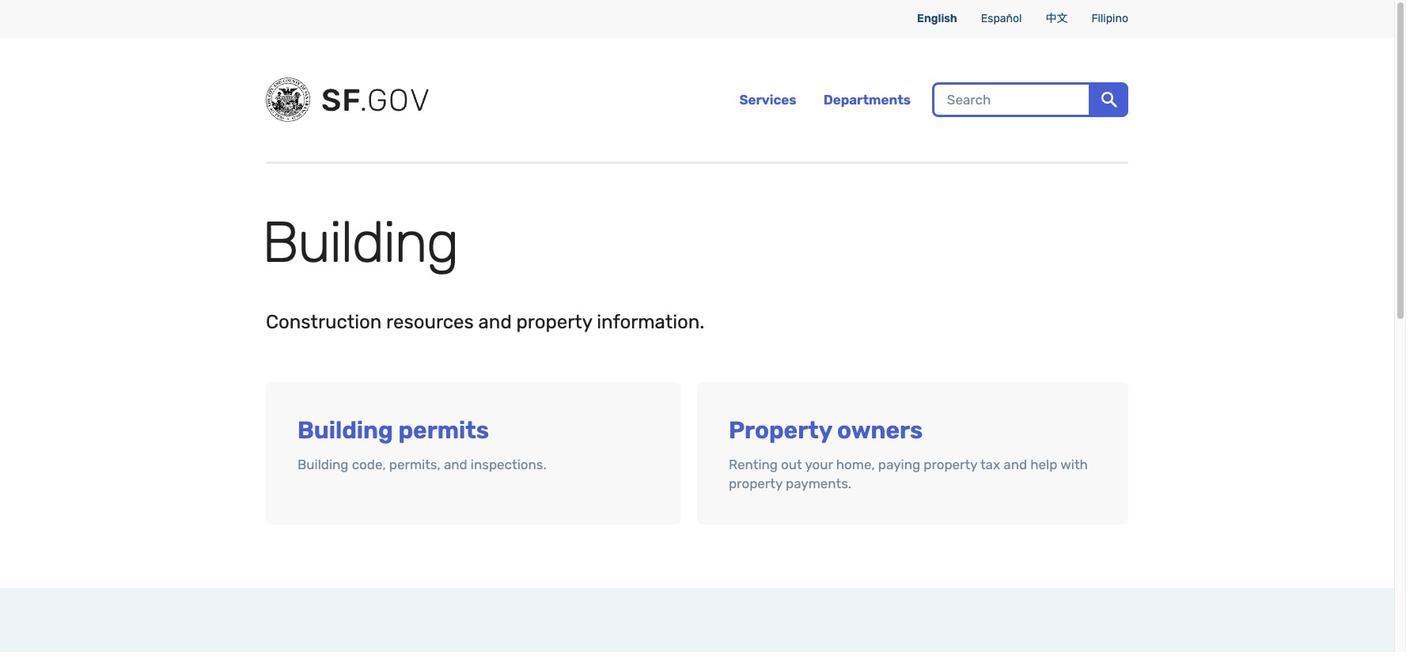 Task type: vqa. For each thing, say whether or not it's contained in the screenshot.
thrive.
no



Task type: locate. For each thing, give the bounding box(es) containing it.
your
[[805, 457, 833, 473]]

1 horizontal spatial property
[[729, 476, 783, 492]]

building permits
[[298, 417, 489, 445]]

building
[[262, 209, 458, 276], [298, 417, 393, 445], [298, 457, 349, 473]]

1 horizontal spatial and
[[479, 311, 512, 333]]

0 vertical spatial building
[[262, 209, 458, 276]]

information.
[[597, 311, 705, 333]]

property
[[517, 311, 592, 333], [924, 457, 978, 473], [729, 476, 783, 492]]

renting out your home, paying property tax and help with property payments.
[[729, 457, 1088, 492]]

1 vertical spatial building
[[298, 417, 393, 445]]

2 horizontal spatial and
[[1004, 457, 1028, 473]]

building for building code, permits, and inspections.
[[298, 457, 349, 473]]

中文
[[1046, 9, 1068, 25]]

Search text field
[[935, 85, 1089, 115]]

2 vertical spatial building
[[298, 457, 349, 473]]

tax
[[981, 457, 1001, 473]]

and right resources
[[479, 311, 512, 333]]

services
[[740, 92, 797, 108]]

and down permits
[[444, 457, 468, 473]]

help
[[1031, 457, 1058, 473]]

inspections.
[[471, 457, 547, 473]]

1 vertical spatial property
[[924, 457, 978, 473]]

and
[[479, 311, 512, 333], [444, 457, 468, 473], [1004, 457, 1028, 473]]

2 vertical spatial property
[[729, 476, 783, 492]]

permits,
[[389, 457, 441, 473]]

payments.
[[786, 476, 852, 492]]

and right tax at right
[[1004, 457, 1028, 473]]

None submit
[[1091, 82, 1129, 117]]

0 vertical spatial property
[[517, 311, 592, 333]]

None search field
[[931, 82, 1129, 117]]

out
[[781, 457, 802, 473]]

departments link
[[824, 92, 911, 108]]

english link
[[918, 12, 958, 26]]

español link
[[981, 12, 1022, 26]]

sfgov home image
[[317, 88, 435, 111]]

departments
[[824, 92, 911, 108]]

services link
[[740, 92, 797, 108]]

construction
[[266, 311, 382, 333]]

0 horizontal spatial and
[[444, 457, 468, 473]]

building article
[[0, 161, 1395, 652]]



Task type: describe. For each thing, give the bounding box(es) containing it.
property
[[729, 417, 832, 445]]

0 horizontal spatial property
[[517, 311, 592, 333]]

property owners
[[729, 417, 923, 445]]

paying
[[879, 457, 921, 473]]

filipino
[[1092, 12, 1129, 25]]

code,
[[352, 457, 386, 473]]

and inside renting out your home, paying property tax and help with property payments.
[[1004, 457, 1028, 473]]

building for building permits
[[298, 417, 393, 445]]

home,
[[836, 457, 875, 473]]

filipino link
[[1092, 12, 1129, 26]]

中文 link
[[1046, 9, 1068, 25]]

city and county of san francisco image
[[266, 78, 310, 122]]

owners
[[838, 417, 923, 445]]

permits
[[399, 417, 489, 445]]

building for building
[[262, 209, 458, 276]]

resources
[[386, 311, 474, 333]]

español
[[981, 12, 1022, 25]]

with
[[1061, 457, 1088, 473]]

renting
[[729, 457, 778, 473]]

2 horizontal spatial property
[[924, 457, 978, 473]]

english
[[918, 12, 958, 25]]

construction resources and property information.
[[266, 311, 705, 333]]

building code, permits, and inspections.
[[298, 457, 547, 473]]



